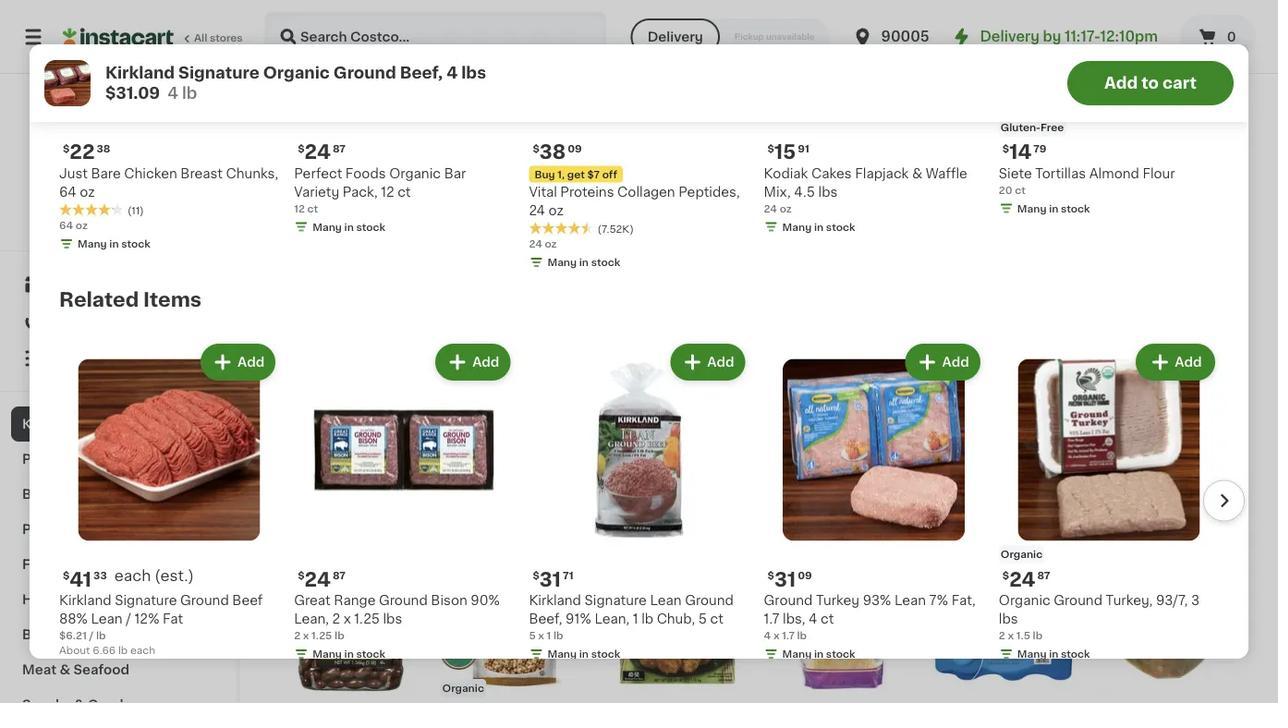 Task type: locate. For each thing, give the bounding box(es) containing it.
many down 'dental'
[[785, 496, 815, 507]]

7%
[[930, 595, 949, 608]]

4
[[447, 65, 458, 81], [167, 86, 178, 101], [277, 478, 286, 491], [492, 478, 501, 491], [441, 496, 448, 507], [809, 613, 818, 626], [764, 631, 771, 642]]

5 down $ 31 71
[[529, 631, 536, 642]]

many
[[1018, 204, 1047, 214], [313, 222, 342, 232], [783, 222, 812, 232], [78, 239, 107, 250], [548, 258, 577, 268], [785, 496, 815, 507], [622, 515, 651, 525], [949, 515, 978, 525], [1112, 515, 1141, 525], [548, 650, 577, 660], [313, 650, 342, 660], [783, 650, 812, 660], [1018, 650, 1047, 660]]

0 vertical spatial 1.5
[[1060, 478, 1077, 491]]

ground inside the great range ground bison 90% lean, 2 x 1.25 lbs 2 x 1.25 lb
[[379, 595, 428, 608]]

kirkland inside kirkland signature organic ground beef, 4 lbs $31.09 4 lb
[[105, 65, 175, 81]]

$ inside $ 21 14
[[1097, 418, 1104, 428]]

in for 93%
[[814, 650, 824, 660]]

lbs,
[[783, 613, 806, 626]]

0 vertical spatial 12
[[381, 186, 394, 199]]

$ inside $ 31 71
[[533, 571, 540, 582]]

0
[[1227, 31, 1237, 43]]

$ for kirkland signature dental chews, 72 ct
[[771, 418, 777, 428]]

siete
[[999, 167, 1032, 180]]

product group containing 11
[[441, 259, 589, 531]]

16 down and
[[1032, 478, 1046, 491]]

$ 12 43
[[607, 417, 651, 436]]

add button
[[202, 346, 274, 379], [437, 346, 509, 379], [672, 346, 744, 379], [907, 346, 979, 379], [1141, 346, 1214, 379], [512, 551, 583, 585], [1001, 551, 1073, 585]]

stock
[[1061, 204, 1091, 214], [356, 222, 386, 232], [826, 222, 856, 232], [121, 239, 151, 250], [591, 258, 621, 268], [829, 496, 858, 507], [666, 515, 695, 525], [992, 515, 1021, 525], [1155, 515, 1185, 525], [591, 650, 621, 660], [356, 650, 386, 660], [826, 650, 856, 660], [1061, 650, 1091, 660]]

ground inside kirkland signature organic ground beef, 4 lbs $31.09 4 lb
[[334, 65, 396, 81]]

ct down turkey
[[821, 613, 834, 626]]

many in stock down lbs,
[[783, 650, 856, 660]]

gal down kitchen
[[1191, 478, 1211, 491]]

stock for lean
[[591, 650, 621, 660]]

$
[[63, 144, 70, 154], [533, 144, 540, 154], [298, 144, 305, 154], [768, 144, 775, 154], [1003, 144, 1010, 154], [444, 418, 451, 428], [607, 418, 614, 428], [771, 418, 777, 428], [934, 418, 940, 428], [1097, 418, 1104, 428], [63, 571, 70, 582], [533, 571, 540, 582], [298, 571, 305, 582], [768, 571, 775, 582], [1003, 571, 1010, 582]]

lean left "7%" on the right of page
[[895, 595, 926, 608]]

2 horizontal spatial 14
[[1127, 418, 1139, 428]]

14 inside "item carousel" region
[[1010, 143, 1032, 162]]

5 right chub, on the right
[[699, 613, 707, 626]]

chub,
[[657, 613, 695, 626]]

stock down cookies,
[[666, 515, 695, 525]]

perfect foods organic bar variety pack, 12 ct 12 ct
[[294, 167, 466, 214]]

shop link
[[11, 266, 225, 303]]

costco
[[94, 184, 142, 197]]

turkey
[[816, 595, 860, 608]]

0 vertical spatial 72
[[864, 460, 879, 473]]

product group containing 41
[[59, 341, 279, 681]]

$ 31 71
[[533, 570, 574, 590]]

0 vertical spatial 64
[[59, 186, 76, 199]]

many down bags,
[[1112, 515, 1141, 525]]

1 vertical spatial item carousel region
[[33, 333, 1245, 688]]

2 horizontal spatial 1.5
[[1060, 478, 1077, 491]]

0 vertical spatial gal
[[1191, 478, 1211, 491]]

1 horizontal spatial 38
[[540, 143, 566, 162]]

0 horizontal spatial &
[[60, 664, 70, 677]]

many down 4.5
[[783, 222, 812, 232]]

0 horizontal spatial 200
[[1093, 496, 1114, 507]]

almond
[[1090, 167, 1140, 180]]

87 up perfect
[[333, 144, 346, 154]]

1.7 left lbs,
[[764, 613, 780, 626]]

ct down variety
[[307, 204, 318, 214]]

stock for turkey,
[[1061, 650, 1091, 660]]

stock for organic
[[356, 222, 386, 232]]

ct down 'dental'
[[781, 478, 792, 488]]

many down 16 x 1.5 oz
[[949, 515, 978, 525]]

$ for great range ground bison 90% lean, 2 x 1.25 lbs
[[298, 571, 305, 582]]

1 horizontal spatial 16
[[1032, 478, 1046, 491]]

1 vertical spatial 33
[[93, 571, 107, 582]]

1 31 from the left
[[540, 570, 561, 590]]

gluten-free
[[1001, 122, 1064, 133]]

ground inside the organic ground turkey, 93/7, 3 lbs 2 x 1.5 lb
[[1054, 595, 1103, 608]]

2 vertical spatial beef,
[[529, 613, 563, 626]]

0 horizontal spatial 33
[[93, 571, 107, 582]]

$ inside $ 12 43
[[607, 418, 614, 428]]

x inside the organic ground turkey, 93/7, 3 lbs 2 x 1.5 lb
[[1008, 631, 1014, 642]]

kirkland
[[105, 65, 175, 81], [277, 98, 396, 124], [22, 418, 77, 431], [277, 441, 330, 454], [441, 441, 493, 454], [604, 441, 656, 454], [767, 441, 819, 454], [930, 441, 982, 454], [1093, 441, 1145, 454], [59, 595, 111, 608], [529, 595, 581, 608]]

$6.21
[[59, 631, 87, 642]]

0 horizontal spatial 16
[[930, 496, 941, 507]]

beef, inside kirkland signature lean ground beef, 91% lean, 1 lb chub, 5 ct 5 x 1 lb
[[529, 613, 563, 626]]

all stores
[[194, 33, 243, 43]]

1 vertical spatial 72
[[767, 478, 779, 488]]

x inside kirkland signature cheese, fruit and nut snacks variety, 16 x 1.5 oz
[[1049, 478, 1057, 491]]

lean up chub, on the right
[[650, 595, 682, 608]]

in for almond
[[1049, 204, 1059, 214]]

kirkland inside kirkland signature lean ground beef, 91% lean, 1 lb chub, 5 ct 5 x 1 lb
[[529, 595, 581, 608]]

1 horizontal spatial 09
[[568, 144, 582, 154]]

1 horizontal spatial 31
[[775, 570, 796, 590]]

stock down chews,
[[829, 496, 858, 507]]

many in stock down kirkland signature dental chews, 72 ct 72 ct
[[785, 496, 858, 507]]

0 horizontal spatial lean,
[[294, 613, 329, 626]]

beef, for kirkland signature organic ground beef, 4 lbs $31.09 4 lb
[[400, 65, 443, 81]]

in down the organic ground turkey, 93/7, 3 lbs 2 x 1.5 lb on the bottom right of the page
[[1049, 650, 1059, 660]]

14 left 79
[[1010, 143, 1032, 162]]

service type group
[[631, 18, 830, 55]]

add inside product group
[[238, 356, 265, 369]]

87 up range
[[333, 571, 346, 582]]

2 inside the organic ground turkey, 93/7, 3 lbs 2 x 1.5 lb
[[999, 631, 1006, 642]]

item carousel region containing 22
[[59, 0, 1245, 281]]

pantry link
[[11, 512, 225, 547]]

$ inside $ 14 92
[[934, 418, 940, 428]]

13 right x
[[1174, 478, 1188, 491]]

0 vertical spatial each
[[114, 569, 151, 584]]

0 horizontal spatial delivery
[[648, 31, 703, 43]]

lb inside the organic ground turkey, 93/7, 3 lbs 2 x 1.5 lb
[[1033, 631, 1043, 642]]

1.5 inside the organic ground turkey, 93/7, 3 lbs 2 x 1.5 lb
[[1017, 631, 1031, 642]]

just bare chicken breast chunks, 64 oz
[[59, 167, 278, 199]]

0 horizontal spatial 31
[[540, 570, 561, 590]]

in down pack,
[[344, 222, 354, 232]]

many in stock down tortillas
[[1018, 204, 1091, 214]]

florets,
[[441, 478, 489, 491]]

38 up 'buy'
[[540, 143, 566, 162]]

lbs
[[462, 65, 486, 81], [819, 186, 838, 199], [289, 478, 309, 491], [383, 613, 402, 626], [999, 613, 1018, 626]]

64 down just
[[59, 186, 76, 199]]

1 vertical spatial 200
[[1093, 496, 1114, 507]]

organic inside button
[[442, 684, 484, 694]]

1 horizontal spatial 2
[[332, 613, 340, 626]]

in down 91%
[[579, 650, 589, 660]]

& inside kodiak cakes flapjack & waffle mix, 4.5 lbs 24 oz
[[912, 167, 923, 180]]

0 vertical spatial 5
[[699, 613, 707, 626]]

$ inside $ 15 91
[[768, 144, 775, 154]]

$ 24 87
[[298, 143, 346, 162], [298, 570, 346, 590], [1003, 570, 1051, 590]]

31 up lbs,
[[775, 570, 796, 590]]

each (est.)
[[114, 569, 194, 584]]

kirkland signature flex-tech kitchen bags, 200 x 13 gal 200 x 13 gal
[[1093, 441, 1211, 507]]

16
[[1032, 478, 1046, 491], [930, 496, 941, 507]]

many in stock down 16 x 1.5 oz
[[949, 515, 1021, 525]]

cheese,
[[930, 460, 983, 473]]

to
[[1142, 75, 1159, 91]]

1 horizontal spatial 12
[[381, 186, 394, 199]]

12 right pack,
[[381, 186, 394, 199]]

kirkland inside kirkland signature cheese, fruit and nut snacks variety, 16 x 1.5 oz
[[930, 441, 982, 454]]

x
[[504, 478, 511, 491], [1049, 478, 1057, 491], [450, 496, 456, 507], [944, 496, 950, 507], [1116, 496, 1123, 507], [344, 613, 351, 626], [538, 631, 544, 642], [303, 631, 309, 642], [774, 631, 780, 642], [1008, 631, 1014, 642]]

1 horizontal spatial gal
[[1191, 478, 1211, 491]]

/
[[126, 613, 131, 626], [89, 631, 94, 642]]

0 horizontal spatial lean
[[91, 613, 123, 626]]

organic inside perfect foods organic bar variety pack, 12 ct 12 ct
[[389, 167, 441, 180]]

beef, inside kirkland signature organic ground beef, 4 lbs $31.09 4 lb
[[400, 65, 443, 81]]

64 inside just bare chicken breast chunks, 64 oz
[[59, 186, 76, 199]]

lb inside the great range ground bison 90% lean, 2 x 1.25 lbs 2 x 1.25 lb
[[335, 631, 345, 642]]

1 vertical spatial beef,
[[384, 460, 418, 473]]

stock down kodiak cakes flapjack & waffle mix, 4.5 lbs 24 oz
[[826, 222, 856, 232]]

$ for kirkland signature cheese, fruit and nut snacks variety, 16 x 1.5 oz
[[934, 418, 940, 428]]

in down kirkland signature flex-tech kitchen bags, 200 x 13 gal 200 x 13 gal
[[1143, 515, 1153, 525]]

16 down snacks
[[930, 496, 941, 507]]

many in stock for gourmet
[[622, 515, 695, 525]]

31 left 71
[[540, 570, 561, 590]]

lean, down great on the left bottom of the page
[[294, 613, 329, 626]]

0 vertical spatial 13
[[1174, 478, 1188, 491]]

many down the organic ground turkey, 93/7, 3 lbs 2 x 1.5 lb on the bottom right of the page
[[1018, 650, 1047, 660]]

lean, right 91%
[[595, 613, 630, 626]]

(est.)
[[155, 569, 194, 584]]

free
[[1041, 122, 1064, 133]]

signature inside kirkland signature organic ground beef, 4 lbs
[[333, 441, 395, 454]]

1 down florets,
[[459, 496, 463, 507]]

costco logo image
[[77, 96, 159, 177]]

$ inside $ 11 18
[[444, 418, 451, 428]]

$ for siete tortillas  almond flour
[[1003, 144, 1010, 154]]

each inside kirkland signature ground beef 88% lean / 12% fat $6.21 / lb about 6.66 lb each
[[130, 646, 155, 656]]

33
[[777, 417, 803, 436], [93, 571, 107, 582]]

$ for organic ground turkey, 93/7, 3 lbs
[[1003, 571, 1010, 582]]

1 horizontal spatial &
[[912, 167, 923, 180]]

72 right chews,
[[864, 460, 879, 473]]

$41.33 each (estimated) element
[[59, 568, 279, 592]]

household
[[22, 594, 95, 606]]

stock for gourmet
[[666, 515, 695, 525]]

2 vertical spatial 1.5
[[1017, 631, 1031, 642]]

$ 24 87 up the organic ground turkey, 93/7, 3 lbs 2 x 1.5 lb on the bottom right of the page
[[1003, 570, 1051, 590]]

1.25
[[354, 613, 380, 626], [312, 631, 332, 642]]

91%
[[566, 613, 592, 626]]

delivery by 11:17-12:10pm
[[980, 30, 1158, 43]]

0 vertical spatial 1.25
[[354, 613, 380, 626]]

87 for perfect
[[333, 144, 346, 154]]

beef, inside kirkland signature organic ground beef, 4 lbs
[[384, 460, 418, 473]]

1 vertical spatial 1.7
[[782, 631, 795, 642]]

$ inside "$ 14 79"
[[1003, 144, 1010, 154]]

09 inside $ 38 09
[[568, 144, 582, 154]]

ct right chews,
[[882, 460, 895, 473]]

0 vertical spatial 16
[[1032, 478, 1046, 491]]

1.25 down range
[[354, 613, 380, 626]]

2 vertical spatial 09
[[798, 571, 812, 582]]

None search field
[[264, 11, 607, 63]]

meat & seafood
[[22, 664, 129, 677]]

09 up lbs,
[[798, 571, 812, 582]]

lbs inside kirkland signature organic ground beef, 4 lbs
[[289, 478, 309, 491]]

87 for organic
[[1038, 571, 1051, 582]]

1 horizontal spatial lean,
[[595, 613, 630, 626]]

signature inside kirkland signature cheese, fruit and nut snacks variety, 16 x 1.5 oz
[[986, 441, 1048, 454]]

1 left chub, on the right
[[633, 613, 638, 626]]

0 horizontal spatial kirkland signature
[[22, 418, 145, 431]]

signature inside kirkland signature ground beef 88% lean / 12% fat $6.21 / lb about 6.66 lb each
[[115, 595, 177, 608]]

0 horizontal spatial gal
[[1139, 496, 1154, 507]]

1 horizontal spatial 5
[[699, 613, 707, 626]]

lean,
[[595, 613, 630, 626], [294, 613, 329, 626]]

great
[[294, 595, 331, 608]]

& left waffle
[[912, 167, 923, 180]]

each left (est.)
[[114, 569, 151, 584]]

lean
[[650, 595, 682, 608], [895, 595, 926, 608], [91, 613, 123, 626]]

1 vertical spatial each
[[130, 646, 155, 656]]

1 horizontal spatial 1.7
[[782, 631, 795, 642]]

1 horizontal spatial delivery
[[980, 30, 1040, 43]]

product group
[[441, 259, 589, 531], [59, 341, 279, 681], [294, 341, 514, 666], [529, 341, 749, 666], [764, 341, 984, 666], [999, 341, 1219, 666], [277, 546, 426, 704], [441, 546, 589, 704], [930, 546, 1078, 704]]

91
[[798, 144, 810, 154]]

12%
[[135, 613, 159, 626]]

stock down the great range ground bison 90% lean, 2 x 1.25 lbs 2 x 1.25 lb
[[356, 650, 386, 660]]

just
[[59, 167, 88, 180]]

2 for lean,
[[332, 613, 340, 626]]

200 down tech
[[1133, 478, 1159, 491]]

33 right 41
[[93, 571, 107, 582]]

chicken
[[124, 167, 177, 180]]

12 left the 43
[[614, 417, 635, 436]]

in down range
[[344, 650, 354, 660]]

meat & seafood link
[[11, 653, 225, 688]]

0 vertical spatial &
[[912, 167, 923, 180]]

many in stock down 4.5
[[783, 222, 856, 232]]

lean up 6.66 on the left
[[91, 613, 123, 626]]

$ 11 18
[[444, 417, 482, 436]]

kirkland signature up produce
[[22, 418, 145, 431]]

lb inside ground turkey 93% lean 7% fat, 1.7 lbs, 4 ct 4 x 1.7 lb
[[797, 631, 807, 642]]

0 button
[[1181, 15, 1256, 59]]

many in stock
[[1018, 204, 1091, 214], [313, 222, 386, 232], [783, 222, 856, 232], [78, 239, 151, 250], [548, 258, 621, 268], [785, 496, 858, 507], [622, 515, 695, 525], [949, 515, 1021, 525], [1112, 515, 1185, 525], [548, 650, 621, 660], [313, 650, 386, 660], [783, 650, 856, 660], [1018, 650, 1091, 660]]

0 horizontal spatial 12
[[294, 204, 305, 214]]

2 31 from the left
[[775, 570, 796, 590]]

many in stock down 24 oz
[[548, 258, 621, 268]]

kirkland signature cheese, fruit and nut snacks variety, 16 x 1.5 oz
[[930, 441, 1077, 510]]

★★★★★
[[59, 203, 124, 216], [59, 203, 124, 216], [529, 222, 594, 235], [529, 222, 594, 235]]

ct right 20
[[1015, 185, 1026, 195]]

2 for lbs
[[999, 631, 1006, 642]]

0 vertical spatial 09
[[568, 144, 582, 154]]

many in stock down cookies,
[[622, 515, 695, 525]]

0 horizontal spatial 72
[[767, 478, 779, 488]]

0 vertical spatial beef,
[[400, 65, 443, 81]]

lean, inside kirkland signature lean ground beef, 91% lean, 1 lb chub, 5 ct 5 x 1 lb
[[595, 613, 630, 626]]

1.5
[[1060, 478, 1077, 491], [952, 496, 966, 507], [1017, 631, 1031, 642]]

in down tortillas
[[1049, 204, 1059, 214]]

$ for kirkland signature gourmet chocolate chunk cookies, 24 ct
[[607, 418, 614, 428]]

1 vertical spatial &
[[60, 664, 70, 677]]

2 horizontal spatial 09
[[798, 571, 812, 582]]

$ 22 38
[[63, 143, 110, 162]]

1 horizontal spatial 14
[[1010, 143, 1032, 162]]

many down "siete"
[[1018, 204, 1047, 214]]

kirkland inside kirkland signature flex-tech kitchen bags, 200 x 13 gal 200 x 13 gal
[[1093, 441, 1145, 454]]

signature inside kirkland signature organic broccoli florets, 4 x 1 lb 4 x 1 lb
[[496, 441, 558, 454]]

0 horizontal spatial 09
[[311, 418, 326, 428]]

$ for ground turkey 93% lean 7% fat, 1.7 lbs, 4 ct
[[768, 571, 775, 582]]

87 up the organic ground turkey, 93/7, 3 lbs 2 x 1.5 lb on the bottom right of the page
[[1038, 571, 1051, 582]]

fat,
[[952, 595, 976, 608]]

1 vertical spatial 64
[[59, 221, 73, 231]]

items
[[143, 290, 202, 310]]

add button for lean
[[907, 346, 979, 379]]

$ inside $ 38 09
[[533, 144, 540, 154]]

stock down x
[[1155, 515, 1185, 525]]

& inside 'link'
[[60, 664, 70, 677]]

38
[[540, 143, 566, 162], [97, 144, 110, 154]]

64 down view on the left top of the page
[[59, 221, 73, 231]]

0 horizontal spatial 14
[[940, 417, 963, 436]]

many down lbs,
[[783, 650, 812, 660]]

0 horizontal spatial 13
[[1125, 496, 1136, 507]]

1 horizontal spatial 200
[[1133, 478, 1159, 491]]

bison
[[431, 595, 468, 608]]

0 vertical spatial 33
[[777, 417, 803, 436]]

add button inside product group
[[202, 346, 274, 379]]

delivery button
[[631, 18, 720, 55]]

pricing
[[90, 206, 127, 216]]

38 right 22
[[97, 144, 110, 154]]

$ for kodiak cakes flapjack & waffle mix, 4.5 lbs
[[768, 144, 775, 154]]

2 horizontal spatial 2
[[999, 631, 1006, 642]]

stock down variety, at bottom right
[[992, 515, 1021, 525]]

many in stock down 91%
[[548, 650, 621, 660]]

frozen
[[22, 558, 67, 571]]

1 horizontal spatial kirkland signature
[[277, 98, 540, 124]]

lb inside kirkland signature organic ground beef, 4 lbs $31.09 4 lb
[[182, 86, 197, 101]]

12 down variety
[[294, 204, 305, 214]]

many down chunk
[[622, 515, 651, 525]]

organic button
[[441, 546, 589, 704]]

2 horizontal spatial lean
[[895, 595, 926, 608]]

1 vertical spatial 1.5
[[952, 496, 966, 507]]

stock for almond
[[1061, 204, 1091, 214]]

$ for kirkland signature organic broccoli florets, 4 x 1 lb
[[444, 418, 451, 428]]

2 horizontal spatial 12
[[614, 417, 635, 436]]

1.5 inside kirkland signature cheese, fruit and nut snacks variety, 16 x 1.5 oz
[[1060, 478, 1077, 491]]

0 horizontal spatial 38
[[97, 144, 110, 154]]

1 64 from the top
[[59, 186, 76, 199]]

ground inside kirkland signature organic ground beef, 4 lbs
[[332, 460, 381, 473]]

bare
[[91, 167, 121, 180]]

$ inside $ 33 58
[[771, 418, 777, 428]]

$ 21 14
[[1097, 417, 1139, 436]]

0 horizontal spatial 1.7
[[764, 613, 780, 626]]

kodiak
[[764, 167, 808, 180]]

$ inside $ 22 38
[[63, 144, 70, 154]]

bakery
[[22, 629, 69, 642]]

stock for dental
[[829, 496, 858, 507]]

ct right chub, on the right
[[711, 613, 724, 626]]

09 inside $ 31 09
[[798, 571, 812, 582]]

many for flex-
[[1112, 515, 1141, 525]]

x inside kirkland signature lean ground beef, 91% lean, 1 lb chub, 5 ct 5 x 1 lb
[[538, 631, 544, 642]]

14 right 21 at bottom right
[[1127, 418, 1139, 428]]

64
[[59, 186, 76, 199], [59, 221, 73, 231]]

many in stock down range
[[313, 650, 386, 660]]

lbs inside kirkland signature organic ground beef, 4 lbs $31.09 4 lb
[[462, 65, 486, 81]]

0 vertical spatial /
[[126, 613, 131, 626]]

each down 12% on the bottom left of page
[[130, 646, 155, 656]]

0 horizontal spatial 1.5
[[952, 496, 966, 507]]

2 64 from the top
[[59, 221, 73, 231]]

stock down (7.52k)
[[591, 258, 621, 268]]

stock down ground turkey 93% lean 7% fat, 1.7 lbs, 4 ct 4 x 1.7 lb
[[826, 650, 856, 660]]

09 for 38
[[568, 144, 582, 154]]

1.25 down great on the left bottom of the page
[[312, 631, 332, 642]]

14 for 15
[[1010, 143, 1032, 162]]

in
[[1049, 204, 1059, 214], [344, 222, 354, 232], [814, 222, 824, 232], [109, 239, 119, 250], [579, 258, 589, 268], [817, 496, 827, 507], [654, 515, 663, 525], [980, 515, 990, 525], [1143, 515, 1153, 525], [579, 650, 589, 660], [344, 650, 354, 660], [814, 650, 824, 660], [1049, 650, 1059, 660]]

many in stock for flapjack
[[783, 222, 856, 232]]

organic inside kirkland signature organic ground beef, 4 lbs
[[277, 460, 329, 473]]

0 horizontal spatial 1.25
[[312, 631, 332, 642]]

delivery inside button
[[648, 31, 703, 43]]

organic inside kirkland signature organic ground beef, 4 lbs $31.09 4 lb
[[263, 65, 330, 81]]

$ 24 87 up perfect
[[298, 143, 346, 162]]

signature inside kirkland signature lean ground beef, 91% lean, 1 lb chub, 5 ct 5 x 1 lb
[[585, 595, 647, 608]]

many down 91%
[[548, 650, 577, 660]]

41
[[70, 570, 92, 590]]

item carousel region
[[59, 0, 1245, 281], [33, 333, 1245, 688]]

x inside ground turkey 93% lean 7% fat, 1.7 lbs, 4 ct 4 x 1.7 lb
[[774, 631, 780, 642]]

in for dental
[[817, 496, 827, 507]]

0 vertical spatial item carousel region
[[59, 0, 1245, 281]]

/ right $6.21 at left bottom
[[89, 631, 94, 642]]

(7.52k)
[[598, 225, 634, 235]]

$ inside $ 31 09
[[768, 571, 775, 582]]

1 horizontal spatial 33
[[777, 417, 803, 436]]

1.7 down lbs,
[[782, 631, 795, 642]]

signature inside kirkland signature organic ground beef, 4 lbs $31.09 4 lb
[[178, 65, 259, 81]]

many for ground
[[313, 650, 342, 660]]

stores
[[210, 33, 243, 43]]

in for ground
[[344, 650, 354, 660]]

38 inside $ 22 38
[[97, 144, 110, 154]]

1 horizontal spatial 1.5
[[1017, 631, 1031, 642]]

organic inside the organic ground turkey, 93/7, 3 lbs 2 x 1.5 lb
[[999, 595, 1051, 608]]

1 vertical spatial 5
[[529, 631, 536, 642]]

200 down bags,
[[1093, 496, 1114, 507]]

16 x 1.5 oz
[[930, 496, 981, 507]]

09 up buy 1, get $7 off
[[568, 144, 582, 154]]

1 vertical spatial kirkland signature
[[22, 418, 145, 431]]

31
[[540, 570, 561, 590], [775, 570, 796, 590]]

0 vertical spatial 1.7
[[764, 613, 780, 626]]

many for organic
[[313, 222, 342, 232]]

1 horizontal spatial lean
[[650, 595, 682, 608]]

signature inside kirkland signature dental chews, 72 ct 72 ct
[[822, 441, 885, 454]]

33 left 58
[[777, 417, 803, 436]]

22
[[70, 143, 95, 162]]

$ 38 09
[[533, 143, 582, 162]]

many down 24 oz
[[548, 258, 577, 268]]

1 vertical spatial gal
[[1139, 496, 1154, 507]]

many in stock for flex-
[[1112, 515, 1185, 525]]

stock down the siete tortillas  almond flour 20 ct
[[1061, 204, 1091, 214]]

$31.09
[[105, 86, 160, 101]]

ct inside ground turkey 93% lean 7% fat, 1.7 lbs, 4 ct 4 x 1.7 lb
[[821, 613, 834, 626]]

kirkland inside "link"
[[22, 418, 77, 431]]

21
[[1104, 417, 1125, 436]]

kirkland signature up foods
[[277, 98, 540, 124]]

$ 24 87 up great on the left bottom of the page
[[298, 570, 346, 590]]

1 vertical spatial /
[[89, 631, 94, 642]]

x inside kirkland signature flex-tech kitchen bags, 200 x 13 gal 200 x 13 gal
[[1116, 496, 1123, 507]]

0 vertical spatial 200
[[1133, 478, 1159, 491]]

stock down 91%
[[591, 650, 621, 660]]

beef
[[232, 595, 263, 608]]

costco link
[[77, 96, 159, 200]]

kitchen
[[1159, 460, 1209, 473]]

1 lean, from the left
[[595, 613, 630, 626]]

ground inside kirkland signature ground beef 88% lean / 12% fat $6.21 / lb about 6.66 lb each
[[180, 595, 229, 608]]

& down about
[[60, 664, 70, 677]]

$7
[[588, 170, 600, 180]]

2 lean, from the left
[[294, 613, 329, 626]]



Task type: vqa. For each thing, say whether or not it's contained in the screenshot.
the Beef, within KIRKLAND SIGNATURE LEAN GROUND BEEF, 91% LEAN, 1 LB CHUB, 5 CT 5 X 1 LB
yes



Task type: describe. For each thing, give the bounding box(es) containing it.
many in stock for dental
[[785, 496, 858, 507]]

ct down chocolate on the right of page
[[728, 478, 741, 491]]

18
[[470, 418, 482, 428]]

stock for flapjack
[[826, 222, 856, 232]]

delivery for delivery by 11:17-12:10pm
[[980, 30, 1040, 43]]

variety
[[294, 186, 339, 199]]

oz inside just bare chicken breast chunks, 64 oz
[[80, 186, 95, 199]]

many for flapjack
[[783, 222, 812, 232]]

14 inside $ 21 14
[[1127, 418, 1139, 428]]

87 for great
[[333, 571, 346, 582]]

add to cart
[[1105, 75, 1197, 91]]

cookies,
[[649, 478, 705, 491]]

93/7,
[[1156, 595, 1188, 608]]

mix,
[[764, 186, 791, 199]]

many for almond
[[1018, 204, 1047, 214]]

12:10pm
[[1101, 30, 1158, 43]]

43
[[637, 418, 651, 428]]

off
[[602, 170, 617, 180]]

delivery for delivery
[[648, 31, 703, 43]]

add button for 93/7,
[[1141, 346, 1214, 379]]

71
[[563, 571, 574, 582]]

1 horizontal spatial 13
[[1174, 478, 1188, 491]]

24 oz
[[529, 239, 557, 250]]

in for flex-
[[1143, 515, 1153, 525]]

kirkland signature organic ground beef, 4 lbs $31.09 4 lb
[[105, 65, 486, 101]]

buy
[[535, 170, 555, 180]]

92
[[965, 418, 978, 428]]

item carousel region containing 41
[[33, 333, 1245, 688]]

$ for kirkland signature flex-tech kitchen bags, 200 x 13 gal
[[1097, 418, 1104, 428]]

kirkland inside kirkland signature organic broccoli florets, 4 x 1 lb 4 x 1 lb
[[441, 441, 493, 454]]

1,
[[558, 170, 565, 180]]

flex-
[[1093, 460, 1124, 473]]

view pricing policy link
[[63, 203, 173, 218]]

shop
[[52, 278, 86, 291]]

kirkland signature inside "link"
[[22, 418, 145, 431]]

proteins
[[561, 186, 614, 199]]

organic ground turkey, 93/7, 3 lbs 2 x 1.5 lb
[[999, 595, 1200, 642]]

6.66
[[93, 646, 116, 656]]

kirkland inside kirkland signature organic ground beef, 4 lbs
[[277, 441, 330, 454]]

bakery link
[[11, 618, 225, 653]]

0 horizontal spatial 2
[[294, 631, 301, 642]]

oz inside kirkland signature cheese, fruit and nut snacks variety, 16 x 1.5 oz
[[930, 497, 945, 510]]

many down the satisfaction at the top left of page
[[78, 239, 107, 250]]

bags,
[[1093, 478, 1129, 491]]

view
[[63, 206, 88, 216]]

foods
[[346, 167, 386, 180]]

nut
[[1047, 460, 1071, 473]]

lbs inside kodiak cakes flapjack & waffle mix, 4.5 lbs 24 oz
[[819, 186, 838, 199]]

09 for 31
[[798, 571, 812, 582]]

$ inside $ 41 33
[[63, 571, 70, 582]]

many for 93%
[[783, 650, 812, 660]]

kirkland inside kirkland signature ground beef 88% lean / 12% fat $6.21 / lb about 6.66 lb each
[[59, 595, 111, 608]]

1 vertical spatial 13
[[1125, 496, 1136, 507]]

24 inside vital proteins collagen peptides, 24 oz
[[529, 204, 545, 217]]

1 vertical spatial 16
[[930, 496, 941, 507]]

$ for just bare chicken breast chunks, 64 oz
[[63, 144, 70, 154]]

signature inside kirkland signature gourmet chocolate chunk cookies, 24 ct 24 ct
[[659, 441, 721, 454]]

0 horizontal spatial /
[[89, 631, 94, 642]]

1 horizontal spatial 72
[[864, 460, 879, 473]]

beef, for kirkland signature lean ground beef, 91% lean, 1 lb chub, 5 ct 5 x 1 lb
[[529, 613, 563, 626]]

many for turkey,
[[1018, 650, 1047, 660]]

produce link
[[11, 442, 225, 477]]

$ 33 58
[[771, 417, 819, 436]]

by
[[1043, 30, 1062, 43]]

related
[[59, 290, 139, 310]]

in for flapjack
[[814, 222, 824, 232]]

in for turkey,
[[1049, 650, 1059, 660]]

meat
[[22, 664, 56, 677]]

dental
[[767, 460, 810, 473]]

oz inside vital proteins collagen peptides, 24 oz
[[549, 204, 564, 217]]

$ 14 92
[[934, 417, 978, 436]]

organic inside kirkland signature organic broccoli florets, 4 x 1 lb 4 x 1 lb
[[441, 460, 492, 473]]

in for gourmet
[[654, 515, 663, 525]]

stock down 100% satisfaction guarantee button on the left top of page
[[121, 239, 151, 250]]

many in stock for almond
[[1018, 204, 1091, 214]]

$ 24 87 for perfect
[[298, 143, 346, 162]]

signature inside "link"
[[80, 418, 145, 431]]

tortillas
[[1036, 167, 1086, 180]]

24 inside kodiak cakes flapjack & waffle mix, 4.5 lbs 24 oz
[[764, 204, 777, 214]]

about
[[59, 646, 90, 656]]

ct inside kirkland signature lean ground beef, 91% lean, 1 lb chub, 5 ct 5 x 1 lb
[[711, 613, 724, 626]]

kirkland signature ground beef 88% lean / 12% fat $6.21 / lb about 6.66 lb each
[[59, 595, 263, 656]]

satisfaction
[[78, 224, 140, 234]]

31 for $ 31 09
[[775, 570, 796, 590]]

chunks,
[[226, 167, 278, 180]]

add button for ground
[[672, 346, 744, 379]]

many in stock down the satisfaction at the top left of page
[[78, 239, 151, 250]]

ground turkey 93% lean 7% fat, 1.7 lbs, 4 ct 4 x 1.7 lb
[[764, 595, 976, 642]]

pack,
[[343, 186, 378, 199]]

waffle
[[926, 167, 968, 180]]

1 horizontal spatial 1.25
[[354, 613, 380, 626]]

snacks
[[930, 478, 977, 491]]

1 down broccoli
[[515, 478, 520, 491]]

siete tortillas  almond flour 20 ct
[[999, 167, 1176, 195]]

many in stock for 93%
[[783, 650, 856, 660]]

3
[[1192, 595, 1200, 608]]

stock for ground
[[356, 650, 386, 660]]

1 down $ 31 71
[[547, 631, 551, 642]]

oz inside kodiak cakes flapjack & waffle mix, 4.5 lbs 24 oz
[[780, 204, 792, 214]]

and
[[1019, 460, 1044, 473]]

buy 1, get $7 off
[[535, 170, 617, 180]]

view pricing policy 100% satisfaction guarantee
[[47, 206, 196, 234]]

many for dental
[[785, 496, 815, 507]]

add to cart button
[[1068, 61, 1234, 105]]

1 vertical spatial 1.25
[[312, 631, 332, 642]]

31 for $ 31 71
[[540, 570, 561, 590]]

in for lean
[[579, 650, 589, 660]]

lbs inside the organic ground turkey, 93/7, 3 lbs 2 x 1.5 lb
[[999, 613, 1018, 626]]

all
[[194, 33, 207, 43]]

cakes
[[812, 167, 852, 180]]

great range ground bison 90% lean, 2 x 1.25 lbs 2 x 1.25 lb
[[294, 595, 500, 642]]

4.5
[[794, 186, 815, 199]]

16 inside kirkland signature cheese, fruit and nut snacks variety, 16 x 1.5 oz
[[1032, 478, 1046, 491]]

14 for 33
[[940, 417, 963, 436]]

93%
[[863, 595, 892, 608]]

$ 41 33
[[63, 570, 107, 590]]

0 vertical spatial kirkland signature
[[277, 98, 540, 124]]

79
[[1034, 144, 1047, 154]]

signature inside kirkland signature flex-tech kitchen bags, 200 x 13 gal 200 x 13 gal
[[1149, 441, 1211, 454]]

tech
[[1124, 460, 1156, 473]]

x
[[1162, 478, 1171, 491]]

in down 16 x 1.5 oz
[[980, 515, 990, 525]]

add button for beef
[[202, 346, 274, 379]]

lean inside kirkland signature lean ground beef, 91% lean, 1 lb chub, 5 ct 5 x 1 lb
[[650, 595, 682, 608]]

stock for 93%
[[826, 650, 856, 660]]

chews,
[[813, 460, 861, 473]]

kirkland inside kirkland signature dental chews, 72 ct 72 ct
[[767, 441, 819, 454]]

many for lean
[[548, 650, 577, 660]]

$ 24 87 for organic
[[1003, 570, 1051, 590]]

many in stock for turkey,
[[1018, 650, 1091, 660]]

ground inside ground turkey 93% lean 7% fat, 1.7 lbs, 4 ct 4 x 1.7 lb
[[764, 595, 813, 608]]

fruit
[[987, 460, 1016, 473]]

in for organic
[[344, 222, 354, 232]]

lbs inside the great range ground bison 90% lean, 2 x 1.25 lbs 2 x 1.25 lb
[[383, 613, 402, 626]]

4 inside kirkland signature organic ground beef, 4 lbs
[[277, 478, 286, 491]]

ct right pack,
[[398, 186, 411, 199]]

0 horizontal spatial 5
[[529, 631, 536, 642]]

$ for kirkland signature lean ground beef, 91% lean, 1 lb chub, 5 ct
[[533, 571, 540, 582]]

1 vertical spatial 12
[[294, 204, 305, 214]]

kirkland signature gourmet chocolate chunk cookies, 24 ct 24 ct
[[604, 441, 741, 507]]

add button for bison
[[437, 346, 509, 379]]

lean inside ground turkey 93% lean 7% fat, 1.7 lbs, 4 ct 4 x 1.7 lb
[[895, 595, 926, 608]]

instacart logo image
[[63, 26, 174, 48]]

2 vertical spatial 12
[[614, 417, 635, 436]]

lean, inside the great range ground bison 90% lean, 2 x 1.25 lbs 2 x 1.25 lb
[[294, 613, 329, 626]]

kirkland signature dental chews, 72 ct 72 ct
[[767, 441, 895, 488]]

ground inside kirkland signature lean ground beef, 91% lean, 1 lb chub, 5 ct 5 x 1 lb
[[685, 595, 734, 608]]

90%
[[471, 595, 500, 608]]

many for gourmet
[[622, 515, 651, 525]]

related items
[[59, 290, 202, 310]]

1 vertical spatial 09
[[311, 418, 326, 428]]

lean inside kirkland signature ground beef 88% lean / 12% fat $6.21 / lb about 6.66 lb each
[[91, 613, 123, 626]]

household link
[[11, 582, 225, 618]]

$ 24 87 for great
[[298, 570, 346, 590]]

1 horizontal spatial /
[[126, 613, 131, 626]]

frozen link
[[11, 547, 225, 582]]

kodiak cakes flapjack & waffle mix, 4.5 lbs 24 oz
[[764, 167, 968, 214]]

$ 31 09
[[768, 570, 812, 590]]

ct down chunk
[[619, 496, 630, 507]]

beef, for kirkland signature organic ground beef, 4 lbs
[[384, 460, 418, 473]]

$ for perfect foods organic bar variety pack, 12 ct
[[298, 144, 305, 154]]

90005 button
[[852, 11, 963, 63]]

$ 14 79
[[1003, 143, 1047, 162]]

in down the satisfaction at the top left of page
[[109, 239, 119, 250]]

kirkland inside kirkland signature gourmet chocolate chunk cookies, 24 ct 24 ct
[[604, 441, 656, 454]]

many in stock for ground
[[313, 650, 386, 660]]

stock for flex-
[[1155, 515, 1185, 525]]

gourmet
[[604, 460, 662, 473]]

many in stock for lean
[[548, 650, 621, 660]]

in down proteins
[[579, 258, 589, 268]]

many in stock for organic
[[313, 222, 386, 232]]

33 inside $ 41 33
[[93, 571, 107, 582]]

kirkland signature organic broccoli florets, 4 x 1 lb 4 x 1 lb
[[441, 441, 558, 507]]

15
[[775, 143, 796, 162]]

kirkland signature lean ground beef, 91% lean, 1 lb chub, 5 ct 5 x 1 lb
[[529, 595, 734, 642]]

broccoli
[[495, 460, 549, 473]]

ct inside the siete tortillas  almond flour 20 ct
[[1015, 185, 1026, 195]]



